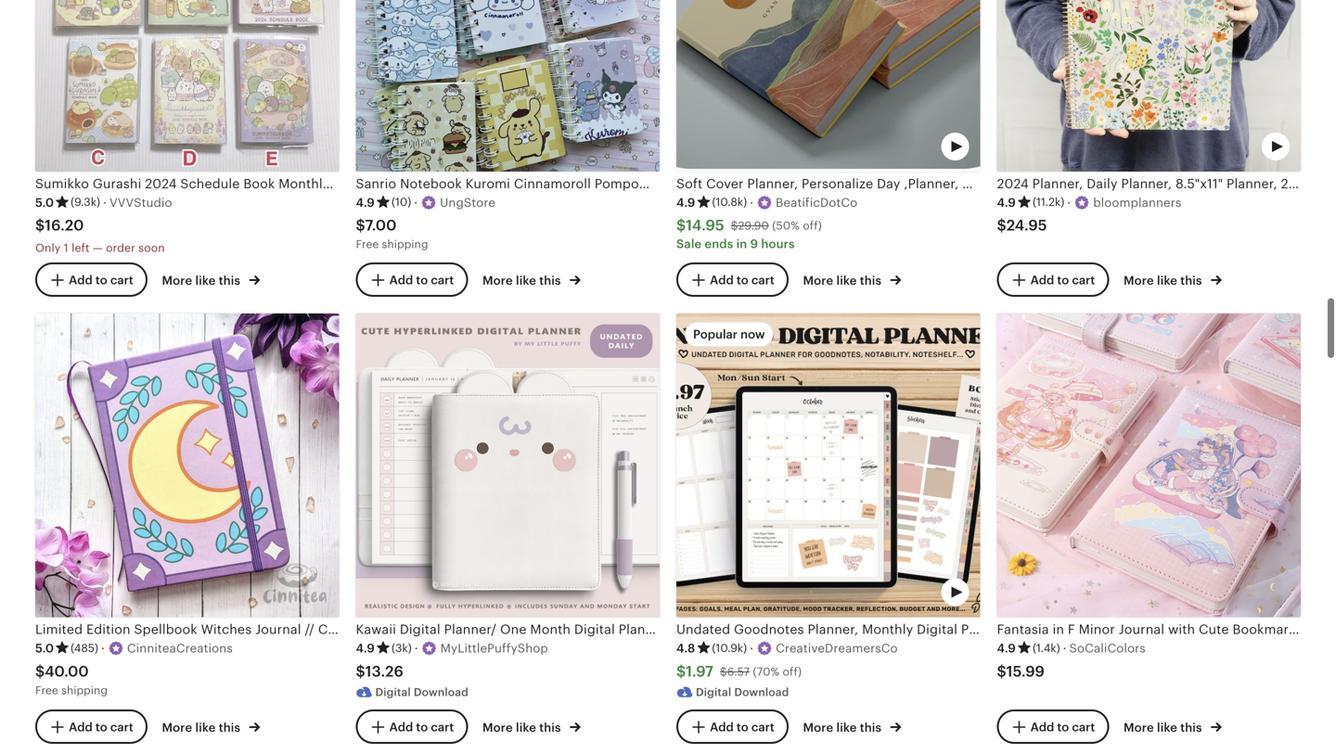 Task type: locate. For each thing, give the bounding box(es) containing it.
popular now
[[693, 328, 765, 342]]

1 5.0 from the top
[[35, 196, 54, 209]]

4.9 for $ 15.99
[[997, 642, 1016, 656]]

add down ends
[[710, 273, 734, 287]]

more for 40.00
[[162, 721, 192, 735]]

· right (3k)
[[414, 642, 418, 656]]

add to cart down 15.99
[[1030, 720, 1095, 734]]

4.9 for $ 13.26
[[356, 642, 375, 656]]

to
[[95, 273, 107, 287], [416, 273, 428, 287], [737, 273, 748, 287], [1057, 273, 1069, 287], [95, 720, 107, 734], [416, 720, 428, 734], [737, 720, 748, 734], [1057, 720, 1069, 734]]

· right (10.9k) in the right bottom of the page
[[750, 642, 753, 656]]

· right the '(1.4k)'
[[1063, 642, 1067, 656]]

add
[[69, 273, 93, 287], [389, 273, 413, 287], [710, 273, 734, 287], [1030, 273, 1054, 287], [69, 720, 93, 734], [389, 720, 413, 734], [710, 720, 734, 734], [1030, 720, 1054, 734]]

sanrio notebook kuromi cinnamoroll pompompurin my melody daily weekly planner agenda weekly stationery office school supplies image
[[356, 0, 660, 172]]

cart for 24.95
[[1072, 273, 1095, 287]]

shipping down 7.00
[[382, 238, 428, 251]]

5.0
[[35, 196, 54, 209], [35, 642, 54, 656]]

0 horizontal spatial off)
[[783, 666, 802, 678]]

·
[[103, 196, 107, 209], [414, 196, 418, 209], [750, 196, 753, 209], [1067, 196, 1071, 209], [101, 642, 105, 656], [414, 642, 418, 656], [750, 642, 753, 656], [1063, 642, 1067, 656]]

0 vertical spatial free
[[356, 238, 379, 251]]

0 vertical spatial shipping
[[382, 238, 428, 251]]

free
[[356, 238, 379, 251], [35, 684, 58, 697]]

cart for 7.00
[[431, 273, 454, 287]]

0 horizontal spatial free
[[35, 684, 58, 697]]

0 horizontal spatial shipping
[[61, 684, 108, 697]]

add to cart down $ 7.00 free shipping
[[389, 273, 454, 287]]

1 digital download from the left
[[375, 686, 468, 698]]

like for 15.99
[[1157, 721, 1177, 735]]

add down $ 7.00 free shipping
[[389, 273, 413, 287]]

5.0 up 16.20
[[35, 196, 54, 209]]

add to cart for 15.99
[[1030, 720, 1095, 734]]

more like this link for 24.95
[[1124, 270, 1222, 289]]

4.9 up "$ 15.99"
[[997, 642, 1016, 656]]

1 horizontal spatial off)
[[803, 220, 822, 232]]

more for 13.26
[[482, 721, 513, 735]]

off) right (50%
[[803, 220, 822, 232]]

—
[[93, 242, 103, 254]]

13.26
[[365, 663, 403, 680]]

digital download down 6.57
[[696, 686, 789, 698]]

$ for $ 24.95
[[997, 217, 1006, 234]]

digital download down 13.26
[[375, 686, 468, 698]]

download
[[414, 686, 468, 698], [734, 686, 789, 698]]

(10.8k)
[[712, 196, 747, 208]]

add to cart for 24.95
[[1030, 273, 1095, 287]]

shipping down 40.00
[[61, 684, 108, 697]]

add down left
[[69, 273, 93, 287]]

1 horizontal spatial free
[[356, 238, 379, 251]]

4.9
[[356, 196, 375, 209], [676, 196, 695, 209], [997, 196, 1016, 209], [356, 642, 375, 656], [997, 642, 1016, 656]]

$ for $ 1.97 $ 6.57 (70% off)
[[676, 663, 686, 680]]

this for 13.26
[[539, 721, 561, 735]]

$ for $ 15.99
[[997, 663, 1006, 680]]

add to cart button down —
[[35, 263, 147, 297]]

add to cart down 24.95
[[1030, 273, 1095, 287]]

more like this link
[[162, 270, 260, 289], [482, 270, 581, 289], [803, 270, 901, 289], [1124, 270, 1222, 289], [162, 717, 260, 736], [482, 717, 581, 736], [803, 717, 901, 736], [1124, 717, 1222, 736]]

add down 24.95
[[1030, 273, 1054, 287]]

$ for $ 40.00 free shipping
[[35, 663, 45, 680]]

add down 13.26
[[389, 720, 413, 734]]

(70%
[[753, 666, 780, 678]]

$ 14.95 $ 29.90 (50% off) sale ends in 9 hours
[[676, 217, 822, 251]]

this
[[219, 274, 240, 288], [539, 274, 561, 288], [860, 274, 881, 288], [1180, 274, 1202, 288], [219, 721, 240, 735], [539, 721, 561, 735], [860, 721, 881, 735], [1180, 721, 1202, 735]]

product video element for $ 24.95
[[997, 0, 1301, 172]]

digital for 1.97
[[696, 686, 731, 698]]

this for 24.95
[[1180, 274, 1202, 288]]

add for 15.99
[[1030, 720, 1054, 734]]

add to cart button down 24.95
[[997, 263, 1109, 297]]

(11.2k)
[[1033, 196, 1064, 208]]

like for 7.00
[[516, 274, 536, 288]]

hours
[[761, 237, 795, 251]]

add to cart button down 13.26
[[356, 710, 468, 744]]

0 horizontal spatial digital
[[375, 686, 411, 698]]

$ inside $ 1.97 $ 6.57 (70% off)
[[720, 666, 727, 678]]

· right '(10.8k)'
[[750, 196, 753, 209]]

1 vertical spatial shipping
[[61, 684, 108, 697]]

free inside $ 7.00 free shipping
[[356, 238, 379, 251]]

add to cart button down $ 40.00 free shipping
[[35, 710, 147, 744]]

16.20
[[45, 217, 84, 234]]

shipping for 7.00
[[382, 238, 428, 251]]

1 vertical spatial free
[[35, 684, 58, 697]]

$ 24.95
[[997, 217, 1047, 234]]

4.9 up the $ 24.95
[[997, 196, 1016, 209]]

(10.9k)
[[712, 642, 747, 655]]

0 vertical spatial 5.0
[[35, 196, 54, 209]]

add down 15.99
[[1030, 720, 1054, 734]]

to for 16.20
[[95, 273, 107, 287]]

this for 7.00
[[539, 274, 561, 288]]

this for 16.20
[[219, 274, 240, 288]]

add to cart down —
[[69, 273, 133, 287]]

· for (10)
[[414, 196, 418, 209]]

1 download from the left
[[414, 686, 468, 698]]

· right (10)
[[414, 196, 418, 209]]

to for 15.99
[[1057, 720, 1069, 734]]

add to cart button for 24.95
[[997, 263, 1109, 297]]

add to cart button down 15.99
[[997, 710, 1109, 744]]

4.9 up $ 13.26
[[356, 642, 375, 656]]

(485)
[[71, 642, 98, 655]]

off) right (70% at bottom
[[783, 666, 802, 678]]

digital
[[375, 686, 411, 698], [696, 686, 731, 698]]

(50%
[[772, 220, 800, 232]]

1 horizontal spatial digital
[[696, 686, 731, 698]]

add down $ 40.00 free shipping
[[69, 720, 93, 734]]

2024 planner, daily planner, 8.5"x11" planner, 2024 calendar, large planner, january-december planner, garden party image
[[997, 0, 1301, 172]]

more for 16.20
[[162, 274, 192, 288]]

more like this for 40.00
[[162, 721, 243, 735]]

add to cart down 13.26
[[389, 720, 454, 734]]

sumikko gurashi 2024 schedule book monthly weekly planner calendar book office agenda journal notebook stationery back to school gift image
[[35, 0, 339, 172]]

2 5.0 from the top
[[35, 642, 54, 656]]

6.57
[[727, 666, 750, 678]]

add for 7.00
[[389, 273, 413, 287]]

$ inside $ 7.00 free shipping
[[356, 217, 365, 234]]

4.9 up 14.95
[[676, 196, 695, 209]]

cart for 40.00
[[110, 720, 133, 734]]

· right (485)
[[101, 642, 105, 656]]

$ inside $ 16.20 only 1 left — order soon
[[35, 217, 45, 234]]

4.8
[[676, 642, 695, 656]]

off) inside $ 1.97 $ 6.57 (70% off)
[[783, 666, 802, 678]]

$ 16.20 only 1 left — order soon
[[35, 217, 165, 254]]

0 vertical spatial off)
[[803, 220, 822, 232]]

cart for 16.20
[[110, 273, 133, 287]]

more like this
[[162, 274, 243, 288], [482, 274, 564, 288], [803, 274, 885, 288], [1124, 274, 1205, 288], [162, 721, 243, 735], [482, 721, 564, 735], [803, 721, 885, 735], [1124, 721, 1205, 735]]

more
[[162, 274, 192, 288], [482, 274, 513, 288], [803, 274, 833, 288], [1124, 274, 1154, 288], [162, 721, 192, 735], [482, 721, 513, 735], [803, 721, 833, 735], [1124, 721, 1154, 735]]

free down 7.00
[[356, 238, 379, 251]]

1 horizontal spatial shipping
[[382, 238, 428, 251]]

like for 40.00
[[195, 721, 216, 735]]

1 horizontal spatial digital download
[[696, 686, 789, 698]]

add to cart button for 40.00
[[35, 710, 147, 744]]

shipping inside $ 40.00 free shipping
[[61, 684, 108, 697]]

digital for 13.26
[[375, 686, 411, 698]]

add to cart down $ 40.00 free shipping
[[69, 720, 133, 734]]

· for (485)
[[101, 642, 105, 656]]

add to cart button for 13.26
[[356, 710, 468, 744]]

0 horizontal spatial digital download
[[375, 686, 468, 698]]

free down 40.00
[[35, 684, 58, 697]]

off)
[[803, 220, 822, 232], [783, 666, 802, 678]]

like
[[195, 274, 216, 288], [516, 274, 536, 288], [836, 274, 857, 288], [1157, 274, 1177, 288], [195, 721, 216, 735], [516, 721, 536, 735], [836, 721, 857, 735], [1157, 721, 1177, 735]]

add to cart button for 7.00
[[356, 263, 468, 297]]

7.00
[[365, 217, 397, 234]]

shipping
[[382, 238, 428, 251], [61, 684, 108, 697]]

more for 15.99
[[1124, 721, 1154, 735]]

add to cart button down $ 7.00 free shipping
[[356, 263, 468, 297]]

1 vertical spatial off)
[[783, 666, 802, 678]]

add to cart for 16.20
[[69, 273, 133, 287]]

add to cart button
[[35, 263, 147, 297], [356, 263, 468, 297], [676, 263, 788, 297], [997, 263, 1109, 297], [35, 710, 147, 744], [356, 710, 468, 744], [676, 710, 788, 744], [997, 710, 1109, 744]]

$ inside $ 40.00 free shipping
[[35, 663, 45, 680]]

digital down 13.26
[[375, 686, 411, 698]]

1 vertical spatial 5.0
[[35, 642, 54, 656]]

add to cart for 7.00
[[389, 273, 454, 287]]

digital download for 13.26
[[375, 686, 468, 698]]

digital down 1.97
[[696, 686, 731, 698]]

$
[[35, 217, 45, 234], [356, 217, 365, 234], [676, 217, 686, 234], [997, 217, 1006, 234], [731, 220, 738, 232], [35, 663, 45, 680], [356, 663, 365, 680], [676, 663, 686, 680], [997, 663, 1006, 680], [720, 666, 727, 678]]

14.95
[[686, 217, 724, 234]]

5.0 up 40.00
[[35, 642, 54, 656]]

· right (11.2k)
[[1067, 196, 1071, 209]]

cart for 13.26
[[431, 720, 454, 734]]

limited edition spellbook witches journal // cute, kawaii, witch, dnd, stationery, halloween, bullet journal, sketch book image
[[35, 314, 339, 618]]

shipping for 40.00
[[61, 684, 108, 697]]

1 horizontal spatial download
[[734, 686, 789, 698]]

off) for 1.97
[[783, 666, 802, 678]]

add to cart for 13.26
[[389, 720, 454, 734]]

2 digital from the left
[[696, 686, 731, 698]]

add to cart
[[69, 273, 133, 287], [389, 273, 454, 287], [710, 273, 774, 287], [1030, 273, 1095, 287], [69, 720, 133, 734], [389, 720, 454, 734], [710, 720, 774, 734], [1030, 720, 1095, 734]]

download for $ 13.26
[[414, 686, 468, 698]]

24.95
[[1006, 217, 1047, 234]]

0 horizontal spatial download
[[414, 686, 468, 698]]

$ 7.00 free shipping
[[356, 217, 428, 251]]

cart
[[110, 273, 133, 287], [431, 273, 454, 287], [751, 273, 774, 287], [1072, 273, 1095, 287], [110, 720, 133, 734], [431, 720, 454, 734], [751, 720, 774, 734], [1072, 720, 1095, 734]]

to for 40.00
[[95, 720, 107, 734]]

this for 15.99
[[1180, 721, 1202, 735]]

2 download from the left
[[734, 686, 789, 698]]

1 digital from the left
[[375, 686, 411, 698]]

digital download
[[375, 686, 468, 698], [696, 686, 789, 698]]

product video element
[[676, 0, 980, 172], [997, 0, 1301, 172], [676, 314, 980, 618]]

shipping inside $ 7.00 free shipping
[[382, 238, 428, 251]]

29.90
[[738, 220, 769, 232]]

more like this link for 13.26
[[482, 717, 581, 736]]

popular
[[693, 328, 738, 342]]

off) inside $ 14.95 $ 29.90 (50% off) sale ends in 9 hours
[[803, 220, 822, 232]]

free inside $ 40.00 free shipping
[[35, 684, 58, 697]]

2 digital download from the left
[[696, 686, 789, 698]]



Task type: describe. For each thing, give the bounding box(es) containing it.
5.0 for 40.00
[[35, 642, 54, 656]]

$ for $ 13.26
[[356, 663, 365, 680]]

now
[[740, 328, 765, 342]]

$ for $ 14.95 $ 29.90 (50% off) sale ends in 9 hours
[[676, 217, 686, 234]]

more like this link for 7.00
[[482, 270, 581, 289]]

to for 24.95
[[1057, 273, 1069, 287]]

· for (1.4k)
[[1063, 642, 1067, 656]]

add for 16.20
[[69, 273, 93, 287]]

1.97
[[686, 663, 713, 680]]

add to cart button down in
[[676, 263, 788, 297]]

left
[[72, 242, 90, 254]]

add to cart button for 16.20
[[35, 263, 147, 297]]

free for 7.00
[[356, 238, 379, 251]]

$ for $ 7.00 free shipping
[[356, 217, 365, 234]]

add for 24.95
[[1030, 273, 1054, 287]]

9
[[750, 237, 758, 251]]

soon
[[138, 242, 165, 254]]

4.9 up 7.00
[[356, 196, 375, 209]]

in
[[736, 237, 747, 251]]

more like this for 15.99
[[1124, 721, 1205, 735]]

$ 1.97 $ 6.57 (70% off)
[[676, 663, 802, 680]]

4.9 for $ 24.95
[[997, 196, 1016, 209]]

more for 24.95
[[1124, 274, 1154, 288]]

· for (11.2k)
[[1067, 196, 1071, 209]]

fantasia in f minor journal with cute bookmark - 224 pages a5 soft leather cover with gold foil - cute pattern image
[[997, 314, 1301, 618]]

add to cart down in
[[710, 273, 774, 287]]

more like this link for 15.99
[[1124, 717, 1222, 736]]

15.99
[[1006, 663, 1045, 680]]

digital download for 1.97
[[696, 686, 789, 698]]

sale
[[676, 237, 702, 251]]

more for 7.00
[[482, 274, 513, 288]]

$ 15.99
[[997, 663, 1045, 680]]

add to cart for 40.00
[[69, 720, 133, 734]]

40.00
[[45, 663, 89, 680]]

order
[[106, 242, 135, 254]]

ends
[[705, 237, 733, 251]]

(1.4k)
[[1033, 642, 1060, 655]]

more like this link for 16.20
[[162, 270, 260, 289]]

undated goodnotes planner, monthly digital planner, goodnotes template, ipad planner, digital journal pdf, goodnotes stickers boho, simple image
[[676, 314, 980, 618]]

download for $ 1.97 $ 6.57 (70% off)
[[734, 686, 789, 698]]

like for 16.20
[[195, 274, 216, 288]]

free for 40.00
[[35, 684, 58, 697]]

5.0 for 16.20
[[35, 196, 54, 209]]

add for 13.26
[[389, 720, 413, 734]]

add down 6.57
[[710, 720, 734, 734]]

· for (3k)
[[414, 642, 418, 656]]

add to cart button down 6.57
[[676, 710, 788, 744]]

(10)
[[391, 196, 411, 208]]

soft cover planner, personalize day ,planner, planner 2024 ,eco friendly, hourly planner ,2024 hourly planner book, gratitude diary 2024 image
[[676, 0, 980, 172]]

add to cart down 6.57
[[710, 720, 774, 734]]

more like this for 7.00
[[482, 274, 564, 288]]

off) for 14.95
[[803, 220, 822, 232]]

to for 7.00
[[416, 273, 428, 287]]

more like this for 24.95
[[1124, 274, 1205, 288]]

product video element for $ 1.97 $ 6.57 (70% off)
[[676, 314, 980, 618]]

(9.3k)
[[71, 196, 100, 208]]

only
[[35, 242, 61, 254]]

more like this link for 40.00
[[162, 717, 260, 736]]

more like this for 16.20
[[162, 274, 243, 288]]

this for 40.00
[[219, 721, 240, 735]]

cart for 15.99
[[1072, 720, 1095, 734]]

$ 40.00 free shipping
[[35, 663, 108, 697]]

add to cart button for 15.99
[[997, 710, 1109, 744]]

like for 24.95
[[1157, 274, 1177, 288]]

add for 40.00
[[69, 720, 93, 734]]

to for 13.26
[[416, 720, 428, 734]]

kawaii digital planner/ one month digital planner/ undated digital planner/ cute digital planner/ daily digital planner/ goodnotes planner image
[[356, 314, 660, 618]]

more like this for 13.26
[[482, 721, 564, 735]]

$ 13.26
[[356, 663, 403, 680]]

· for (10.8k)
[[750, 196, 753, 209]]

(3k)
[[391, 642, 412, 655]]

$ for $ 16.20 only 1 left — order soon
[[35, 217, 45, 234]]

1
[[64, 242, 68, 254]]

· for (10.9k)
[[750, 642, 753, 656]]

like for 13.26
[[516, 721, 536, 735]]

· right (9.3k)
[[103, 196, 107, 209]]



Task type: vqa. For each thing, say whether or not it's contained in the screenshot.
the garden to the right
no



